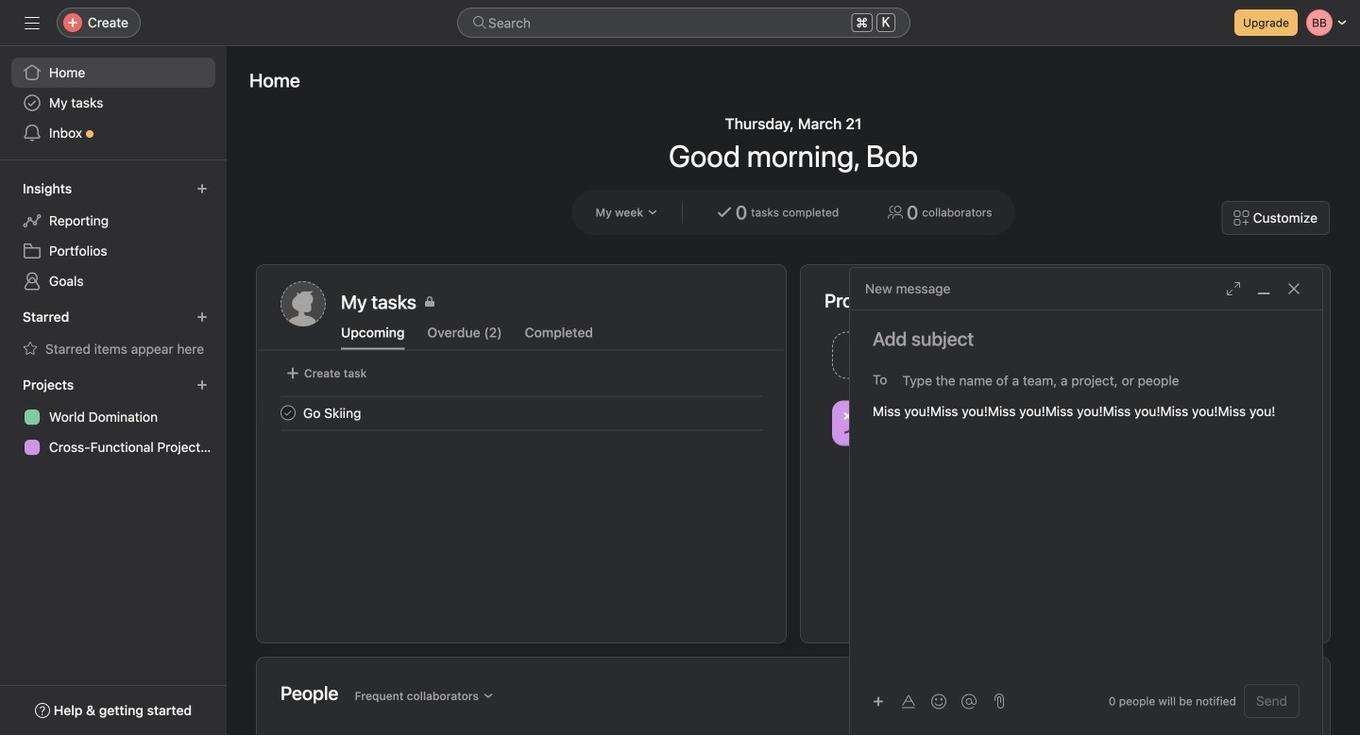 Task type: vqa. For each thing, say whether or not it's contained in the screenshot.
Update
no



Task type: describe. For each thing, give the bounding box(es) containing it.
add items to starred image
[[197, 312, 208, 323]]

1 vertical spatial list item
[[258, 396, 786, 430]]

1 horizontal spatial list item
[[825, 327, 1066, 385]]

projects element
[[0, 368, 227, 467]]

Type the name of a team, a project, or people text field
[[903, 369, 1290, 392]]

new project or portfolio image
[[197, 380, 208, 391]]

line_and_symbols image
[[844, 412, 866, 435]]

hide sidebar image
[[25, 15, 40, 30]]

minimize image
[[1257, 282, 1272, 297]]

insert an object image
[[873, 697, 884, 708]]

insights element
[[0, 172, 227, 300]]

mark complete image
[[277, 402, 299, 425]]

Search tasks, projects, and more text field
[[457, 8, 911, 38]]



Task type: locate. For each thing, give the bounding box(es) containing it.
None field
[[457, 8, 911, 38]]

0 horizontal spatial list item
[[258, 396, 786, 430]]

0 vertical spatial list item
[[825, 327, 1066, 385]]

close image
[[1287, 282, 1302, 297]]

Mark complete checkbox
[[277, 402, 299, 425]]

at mention image
[[962, 695, 977, 710]]

list item
[[825, 327, 1066, 385], [258, 396, 786, 430]]

dialog
[[850, 268, 1323, 736]]

starred element
[[0, 300, 227, 368]]

add profile photo image
[[281, 282, 326, 327]]

expand popout to full screen image
[[1226, 282, 1241, 297]]

toolbar
[[865, 688, 986, 716]]

global element
[[0, 46, 227, 160]]

Add subject text field
[[850, 326, 1323, 352]]

new insights image
[[197, 183, 208, 195]]



